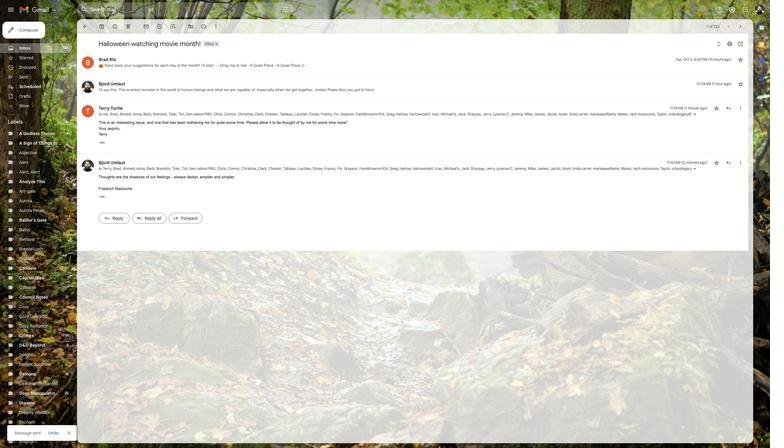 Task type: vqa. For each thing, say whether or not it's contained in the screenshot.
Not starred image
yes



Task type: describe. For each thing, give the bounding box(es) containing it.
of right day
[[177, 63, 181, 68]]

aspirin,
[[108, 126, 120, 131]]

an
[[111, 120, 115, 125]]

alert link
[[19, 160, 28, 165]]

baldur's gate link
[[19, 218, 47, 223]]

manipulating
[[31, 391, 58, 396]]

a up when at left top
[[277, 63, 279, 68]]

1 horizontal spatial are
[[230, 88, 236, 92]]

orlandogary85 for to terry , brad , ahmed , anna , barb , brandon , tyler , tim , ben.nelson1980 , chris , connor , christina , clark , chester , tableau , lachlan , eloise , franny , fin , grayson , frankbrownnn104 , greg , harlow , harlownoah1 , ican , michael's , jack , sharpay , jerry , junececi7 , jeremy , mike , james , jacob , noah , linda.carter , mariaaawilliams , mateo , rach.mooooore , taylor , orlandogary85 ,
[[672, 166, 696, 171]]

please
[[246, 120, 258, 125]]

not starred image for tue, oct 3, 8:00 pm (15 hours ago)
[[738, 57, 744, 63]]

betrayal
[[19, 237, 35, 242]]

d&d
[[19, 343, 29, 348]]

gmail image
[[19, 4, 52, 16]]

message
[[14, 431, 32, 436]]

0 vertical spatial terry
[[99, 106, 110, 111]]

tyler for terry
[[172, 166, 180, 171]]

cozy dewdrop
[[19, 314, 47, 319]]

10:34 am (1 hour ago) cell
[[697, 81, 732, 87]]

also
[[339, 88, 346, 92]]

dogs manipulating time
[[19, 391, 69, 396]]

to right the got
[[361, 88, 364, 92]]

0 vertical spatial alert
[[19, 160, 28, 165]]

harlownoah1 for to terry , brad , ahmed , anna , barb , brandon , tyler , tim , ben.nelson1980 , chris , connor , christina , clark , chester , tableau , lachlan , eloise , franny , fin , grayson , frankbrownnn104 , greg , harlow , harlownoah1 , ican , michael's , jack , sharpay , jerry , junececi7 , jeremy , mike , james , jacob , noah , linda.carter , mariaaawilliams , mateo , rach.mooooore , taylor , orlandogary85 ,
[[413, 166, 434, 171]]

drag
[[220, 63, 229, 68]]

archive image
[[99, 23, 105, 29]]

10:34 am
[[697, 82, 711, 86]]

collapse
[[19, 285, 36, 290]]

a sign of things to come
[[19, 141, 70, 146]]

1 for capital idea
[[67, 276, 69, 280]]

list containing brad klo
[[77, 51, 770, 229]]

1 horizontal spatial and
[[207, 88, 213, 92]]

capital idea link
[[19, 275, 44, 281]]

frankbrownnn104 for terry
[[359, 166, 388, 171]]

breeze
[[19, 246, 33, 252]]

ahmed for terry
[[123, 166, 135, 171]]

is inside this is an interesting issue, and one that has been bothering me for quite some time. please allow it to be thought of by me for some time more! your aspirin, terry
[[107, 120, 110, 125]]

starred
[[19, 55, 33, 60]]

3 for d&d beyond
[[67, 343, 69, 348]]

delete image
[[125, 23, 131, 29]]

to inside this is an interesting issue, and one that has been bothering me for quite some time. please allow it to be thought of by me for some time more! your aspirin, terry
[[272, 120, 276, 125]]

support image
[[715, 6, 723, 13]]

compose button
[[2, 22, 45, 39]]

terry turtle
[[99, 106, 123, 111]]

0 horizontal spatial for
[[155, 63, 159, 68]]

scheduled link
[[19, 84, 41, 89]]

ben.nelson1980 for me
[[186, 112, 212, 116]]

harlownoah1 for to me , brad , ahmed , anna , barb , brandon , tyler , tim , ben.nelson1980 , chris , connor , christina , clark , chester , tableau , lachlan , eloise , franny , fin , grayson , frankbrownnn104 , greg , harlow , harlownoah1 , ican , michael's , jack , sharpay , jerry , junececi7 , jeremy , mike , james , jacob , noah , linda.carter , mariaaawilliams , mateo , rach.mooooore , taylor , orlandogary85 ,
[[410, 112, 430, 116]]

2 vertical spatial terry
[[103, 166, 111, 171]]

search mail image
[[79, 4, 90, 15]]

has
[[170, 120, 176, 125]]

oct
[[683, 57, 689, 62]]

hours
[[714, 57, 723, 62]]

146
[[63, 46, 69, 50]]

1 for baldur's gate
[[67, 218, 69, 222]]

21 for candela
[[65, 266, 69, 270]]

alert,
[[19, 169, 30, 175]]

(1 for minute
[[684, 106, 687, 110]]

junececi7 for to terry , brad , ahmed , anna , barb , brandon , tyler , tim , ben.nelson1980 , chris , connor , christina , clark , chester , tableau , lachlan , eloise , franny , fin , grayson , frankbrownnn104 , greg , harlow , harlownoah1 , ican , michael's , jack , sharpay , jerry , junececi7 , jeremy , mike , james , jacob , noah , linda.carter , mariaaawilliams , mateo , rach.mooooore , taylor , orlandogary85 ,
[[497, 166, 512, 171]]

0 vertical spatial brad
[[99, 57, 108, 62]]

minute
[[688, 106, 699, 110]]

nietzsche
[[115, 186, 132, 191]]

alert, alert
[[19, 169, 40, 175]]

forward link
[[169, 213, 203, 224]]

tableau for me
[[280, 112, 293, 116]]

reply for reply
[[112, 216, 123, 221]]

message sent
[[14, 431, 41, 436]]

michael's for to me , brad , ahmed , anna , barb , brandon , tyler , tim , ben.nelson1980 , chris , connor , christina , clark , chester , tableau , lachlan , eloise , franny , fin , grayson , frankbrownnn104 , greg , harlow , harlownoah1 , ican , michael's , jack , sharpay , jerry , junececi7 , jeremy , mike , james , jacob , noah , linda.carter , mariaaawilliams , mateo , rach.mooooore , taylor , orlandogary85 ,
[[441, 112, 456, 116]]

enchant
[[19, 420, 35, 425]]

3 for scheduled
[[67, 84, 69, 89]]

scariest
[[127, 88, 140, 92]]

crimes
[[19, 333, 34, 338]]

21 for council notes
[[65, 295, 69, 299]]

ago) for 11:39 am (1 minute ago)
[[700, 106, 708, 110]]

franny for terry
[[324, 166, 335, 171]]

to up thoughts
[[99, 166, 102, 171]]

0 vertical spatial not starred checkbox
[[738, 57, 744, 63]]

quite
[[217, 120, 225, 125]]

not starred checkbox for turtle
[[714, 105, 720, 111]]

settings image
[[729, 6, 736, 13]]

idea
[[35, 275, 44, 281]]

1 place from the left
[[264, 63, 274, 68]]

greg for me
[[386, 112, 394, 116]]

1 umlaut from the top
[[111, 81, 125, 87]]

your
[[124, 63, 132, 68]]

of left our
[[146, 175, 149, 179]]

- right hell at the left top
[[248, 63, 249, 68]]

a sign of things to come link
[[19, 141, 70, 146]]

more!
[[337, 120, 347, 125]]

aurora for aurora link
[[19, 198, 32, 204]]

together.
[[298, 88, 314, 92]]

to left hell at the left top
[[236, 63, 240, 68]]

analyze this
[[19, 179, 45, 184]]

me right by at the top left of the page
[[306, 120, 311, 125]]

inbox for inbox link
[[19, 45, 31, 51]]

chester for me
[[265, 112, 278, 116]]

sharpay for to terry , brad , ahmed , anna , barb , brandon , tyler , tim , ben.nelson1980 , chris , connor , christina , clark , chester , tableau , lachlan , eloise , franny , fin , grayson , frankbrownnn104 , greg , harlow , harlownoah1 , ican , michael's , jack , sharpay , jerry , junececi7 , jeremy , mike , james , jacob , noah , linda.carter , mariaaawilliams , mateo , rach.mooooore , taylor , orlandogary85 ,
[[471, 166, 485, 171]]

ican for to terry , brad , ahmed , anna , barb , brandon , tyler , tim , ben.nelson1980 , chris , connor , christina , clark , chester , tableau , lachlan , eloise , franny , fin , grayson , frankbrownnn104 , greg , harlow , harlownoah1 , ican , michael's , jack , sharpay , jerry , junececi7 , jeremy , mike , james , jacob , noah , linda.carter , mariaaawilliams , mateo , rach.mooooore , taylor , orlandogary85 ,
[[435, 166, 442, 171]]

cozy for "cozy" link
[[19, 304, 29, 310]]

start...
[[206, 63, 217, 68]]

analyze this link
[[19, 179, 45, 184]]

not starred image for 11:42 am (0 minutes ago)
[[714, 160, 720, 166]]

3,
[[690, 57, 693, 62]]

watching
[[131, 40, 158, 48]]

junececi7 for to me , brad , ahmed , anna , barb , brandon , tyler , tim , ben.nelson1980 , chris , connor , christina , clark , chester , tableau , lachlan , eloise , franny , fin , grayson , frankbrownnn104 , greg , harlow , harlownoah1 , ican , michael's , jack , sharpay , jerry , junececi7 , jeremy , mike , james , jacob , noah , linda.carter , mariaaawilliams , mateo , rach.mooooore , taylor , orlandogary85 ,
[[493, 112, 509, 116]]

more button
[[0, 101, 72, 111]]

tim for terry
[[182, 166, 188, 171]]

1 vertical spatial i'll
[[99, 88, 102, 92]]

time
[[59, 391, 69, 396]]

come
[[59, 141, 70, 146]]

ballsy
[[19, 227, 30, 233]]

brandon for me
[[153, 112, 167, 116]]

eloise for me
[[309, 112, 319, 116]]

tue, oct 3, 8:00 pm (15 hours ago) cell
[[676, 57, 732, 63]]

to me , brad , ahmed , anna , barb , brandon , tyler , tim , ben.nelson1980 , chris , connor , christina , clark , chester , tableau , lachlan , eloise , franny , fin , grayson , frankbrownnn104 , greg , harlow , harlownoah1 , ican , michael's , jack , sharpay , jerry , junececi7 , jeremy , mike , james , jacob , noah , linda.carter , mariaaawilliams , mateo , rach.mooooore , taylor , orlandogary85 ,
[[99, 112, 694, 116]]

of,
[[252, 88, 256, 92]]

brad for terry
[[113, 166, 121, 171]]

1 for dreams
[[67, 401, 69, 405]]

more image
[[213, 23, 219, 29]]

beyond
[[30, 343, 45, 348]]

drafts
[[19, 94, 31, 99]]

allow
[[259, 120, 268, 125]]

hour
[[716, 82, 723, 86]]

2 we from the left
[[286, 88, 291, 92]]

1 vertical spatial month!
[[188, 63, 200, 68]]

a right hell at the left top
[[250, 63, 252, 68]]

🎃 image
[[99, 63, 103, 68]]

d&d beyond link
[[19, 343, 45, 348]]

cozy for cozy dewdrop
[[19, 314, 29, 319]]

got
[[355, 88, 360, 92]]

2 bjord umlaut from the top
[[99, 160, 125, 165]]

enigma
[[19, 439, 33, 444]]

james for to terry , brad , ahmed , anna , barb , brandon , tyler , tim , ben.nelson1980 , chris , connor , christina , clark , chester , tableau , lachlan , eloise , franny , fin , grayson , frankbrownnn104 , greg , harlow , harlownoah1 , ican , michael's , jack , sharpay , jerry , junececi7 , jeremy , mike , james , jacob , noah , linda.carter , mariaaawilliams , mateo , rach.mooooore , taylor , orlandogary85 ,
[[538, 166, 548, 171]]

mateo for to me , brad , ahmed , anna , barb , brandon , tyler , tim , ben.nelson1980 , chris , connor , christina , clark , chester , tableau , lachlan , eloise , franny , fin , grayson , frankbrownnn104 , greg , harlow , harlownoah1 , ican , michael's , jack , sharpay , jerry , junececi7 , jeremy , mike , james , jacob , noah , linda.carter , mariaaawilliams , mateo , rach.mooooore , taylor , orlandogary85 ,
[[618, 112, 628, 116]]

feelings
[[157, 175, 170, 179]]

inbox button
[[204, 41, 215, 47]]

friedrich
[[99, 186, 114, 191]]

crimes link
[[19, 333, 34, 338]]

not starred image for 10:34 am (1 hour ago)
[[738, 81, 744, 87]]

ago) right hours
[[724, 57, 732, 62]]

(15
[[708, 57, 713, 62]]

eloise for terry
[[313, 166, 322, 171]]

show trimmed content image
[[99, 195, 106, 199]]

time
[[329, 120, 336, 125]]

to down terry turtle
[[99, 112, 102, 116]]

a left 'sign'
[[19, 141, 22, 146]]

undo
[[48, 431, 59, 436]]

simpler.
[[222, 175, 235, 179]]

this:
[[111, 88, 118, 92]]

1 for a sign of things to come
[[67, 141, 69, 145]]

0 vertical spatial dewdrop
[[30, 314, 47, 319]]

darker,
[[187, 175, 199, 179]]

delight for delight sunshine
[[19, 362, 33, 367]]

get
[[292, 88, 297, 92]]

petals
[[33, 208, 45, 213]]

brutality link
[[19, 256, 35, 261]]

grayson for me
[[341, 112, 354, 116]]

analyze
[[19, 179, 36, 184]]

1 some from the left
[[226, 120, 236, 125]]

wander
[[35, 410, 50, 416]]

chris for me
[[214, 112, 222, 116]]

greg for terry
[[390, 166, 398, 171]]

anna for me
[[133, 112, 141, 116]]

- right "2"
[[305, 63, 306, 68]]

mike for to terry , brad , ahmed , anna , barb , brandon , tyler , tim , ben.nelson1980 , chris , connor , christina , clark , chester , tableau , lachlan , eloise , franny , fin , grayson , frankbrownnn104 , greg , harlow , harlownoah1 , ican , michael's , jack , sharpay , jerry , junececi7 , jeremy , mike , james , jacob , noah , linda.carter , mariaaawilliams , mateo , rach.mooooore , taylor , orlandogary85 ,
[[528, 166, 536, 171]]

suggestions
[[133, 63, 154, 68]]

sharpay for to me , brad , ahmed , anna , barb , brandon , tyler , tim , ben.nelson1980 , chris , connor , christina , clark , chester , tableau , lachlan , eloise , franny , fin , grayson , frankbrownnn104 , greg , harlow , harlownoah1 , ican , michael's , jack , sharpay , jerry , junececi7 , jeremy , mike , james , jacob , noah , linda.carter , mariaaawilliams , mateo , rach.mooooore , taylor , orlandogary85 ,
[[468, 112, 481, 116]]

connor for me
[[224, 112, 236, 116]]

me down terry turtle
[[103, 112, 108, 116]]

frankbrownnn104 for me
[[356, 112, 385, 116]]

your
[[99, 126, 107, 131]]

linda.carter for to me , brad , ahmed , anna , barb , brandon , tyler , tim , ben.nelson1980 , chris , connor , christina , clark , chester , tableau , lachlan , eloise , franny , fin , grayson , frankbrownnn104 , greg , harlow , harlownoah1 , ican , michael's , jack , sharpay , jerry , junececi7 , jeremy , mike , james , jacob , noah , linda.carter , mariaaawilliams , mateo , rach.mooooore , taylor , orlandogary85 ,
[[569, 112, 588, 116]]

drafts link
[[19, 94, 31, 99]]

- left drag
[[218, 63, 219, 68]]

baldur's
[[19, 218, 36, 223]]

ahmed for me
[[119, 112, 131, 116]]

bothering
[[187, 120, 203, 125]]

main menu image
[[7, 6, 14, 13]]

2 horizontal spatial and
[[214, 175, 221, 179]]

mark as unread image
[[143, 23, 149, 29]]

1 bjord umlaut from the top
[[99, 81, 125, 87]]

labels heading
[[8, 119, 64, 125]]

gate
[[27, 189, 36, 194]]

tim for me
[[178, 112, 184, 116]]

0 vertical spatial enchanted
[[38, 381, 58, 387]]

christina for terry
[[242, 166, 256, 171]]

chester for terry
[[268, 166, 281, 171]]

delight link
[[19, 352, 33, 358]]

2 vertical spatial the
[[123, 175, 128, 179]]

2 horizontal spatial for
[[312, 120, 317, 125]]

labels navigation
[[0, 19, 77, 448]]

and inside this is an interesting issue, and one that has been bothering me for quite some time. please allow it to be thought of by me for some time more! your aspirin, terry
[[147, 120, 153, 125]]



Task type: locate. For each thing, give the bounding box(es) containing it.
inbox link
[[19, 45, 31, 51]]

turtle
[[111, 106, 123, 111]]

inbox up starred link
[[19, 45, 31, 51]]

clark for me
[[255, 112, 263, 116]]

(0
[[682, 160, 685, 165]]

1 vertical spatial mateo
[[621, 166, 632, 171]]

aurora for aurora petals
[[19, 208, 32, 213]]

alert containing message sent
[[7, 14, 761, 441]]

0 vertical spatial christina
[[238, 112, 253, 116]]

mateo for to terry , brad , ahmed , anna , barb , brandon , tyler , tim , ben.nelson1980 , chris , connor , christina , clark , chester , tableau , lachlan , eloise , franny , fin , grayson , frankbrownnn104 , greg , harlow , harlownoah1 , ican , michael's , jack , sharpay , jerry , junececi7 , jeremy , mike , james , jacob , noah , linda.carter , mariaaawilliams , mateo , rach.mooooore , taylor , orlandogary85 ,
[[621, 166, 632, 171]]

and right emptier
[[214, 175, 221, 179]]

fin for terry
[[337, 166, 342, 171]]

council notes
[[19, 295, 48, 300]]

1 vertical spatial jeremy
[[514, 166, 526, 171]]

aurora down art-gate link
[[19, 198, 32, 204]]

1 vertical spatial jack
[[461, 166, 469, 171]]

we left get
[[286, 88, 291, 92]]

taylor for to me , brad , ahmed , anna , barb , brandon , tyler , tim , ben.nelson1980 , chris , connor , christina , clark , chester , tableau , lachlan , eloise , franny , fin , grayson , frankbrownnn104 , greg , harlow , harlownoah1 , ican , michael's , jack , sharpay , jerry , junececi7 , jeremy , mike , james , jacob , noah , linda.carter , mariaaawilliams , mateo , rach.mooooore , taylor , orlandogary85 ,
[[657, 112, 667, 116]]

the left shadows
[[123, 175, 128, 179]]

not starred image right hours
[[738, 57, 744, 63]]

reply left all
[[145, 216, 156, 221]]

8:00 pm
[[694, 57, 708, 62]]

human
[[181, 88, 193, 92]]

2 vertical spatial brad
[[113, 166, 121, 171]]

mariaaawilliams
[[590, 112, 616, 116], [593, 166, 619, 171]]

1 vertical spatial is
[[107, 120, 110, 125]]

of left by at the top left of the page
[[296, 120, 300, 125]]

orlandogary85 down (0
[[672, 166, 696, 171]]

barb up issue,
[[143, 112, 151, 116]]

for left quite
[[211, 120, 215, 125]]

this inside this is an interesting issue, and one that has been bothering me for quite some time. please allow it to be thought of by me for some time more! your aspirin, terry
[[99, 120, 106, 125]]

1 vertical spatial chester
[[268, 166, 281, 171]]

2 quiet from the left
[[280, 63, 290, 68]]

list
[[77, 51, 770, 229]]

Not starred checkbox
[[738, 57, 744, 63], [714, 105, 720, 111], [714, 160, 720, 166]]

and left one
[[147, 120, 153, 125]]

2 reply from the left
[[145, 216, 156, 221]]

- up when at left top
[[275, 63, 276, 68]]

is right world
[[177, 88, 180, 92]]

0 vertical spatial connor
[[224, 112, 236, 116]]

0 horizontal spatial are
[[116, 175, 122, 179]]

undo alert
[[46, 428, 61, 439]]

jacob for to terry , brad , ahmed , anna , barb , brandon , tyler , tim , ben.nelson1980 , chris , connor , christina , clark , chester , tableau , lachlan , eloise , franny , fin , grayson , frankbrownnn104 , greg , harlow , harlownoah1 , ican , michael's , jack , sharpay , jerry , junececi7 , jeremy , mike , james , jacob , noah , linda.carter , mariaaawilliams , mateo , rach.mooooore , taylor , orlandogary85 ,
[[550, 166, 560, 171]]

ago) for 10:34 am (1 hour ago)
[[724, 82, 732, 86]]

bjord umlaut up this:
[[99, 81, 125, 87]]

1 horizontal spatial inbox
[[205, 42, 214, 46]]

3 cozy from the top
[[19, 323, 29, 329]]

not starred checkbox right hours
[[738, 57, 744, 63]]

me right bothering on the top
[[204, 120, 210, 125]]

demons
[[19, 372, 36, 377]]

1 horizontal spatial alert
[[31, 169, 40, 175]]

tyler up has
[[169, 112, 177, 116]]

clark for terry
[[258, 166, 267, 171]]

2 delight from the top
[[19, 362, 33, 367]]

delight down d&d
[[19, 352, 33, 358]]

223
[[714, 24, 720, 29]]

1 vertical spatial harlow
[[400, 166, 411, 171]]

send back your suggestions for each day of the month! i'll start... - drag me to hell - a quiet place - a quiet place 2 -
[[103, 63, 306, 68]]

brandon up one
[[153, 112, 167, 116]]

bjord up thoughts
[[99, 160, 110, 165]]

barb up our
[[147, 166, 155, 171]]

0 horizontal spatial reply
[[112, 216, 123, 221]]

harlow for to terry , brad , ahmed , anna , barb , brandon , tyler , tim , ben.nelson1980 , chris , connor , christina , clark , chester , tableau , lachlan , eloise , franny , fin , grayson , frankbrownnn104 , greg , harlow , harlownoah1 , ican , michael's , jack , sharpay , jerry , junececi7 , jeremy , mike , james , jacob , noah , linda.carter , mariaaawilliams , mateo , rach.mooooore , taylor , orlandogary85 ,
[[400, 166, 411, 171]]

inbox
[[205, 42, 214, 46], [19, 45, 31, 51]]

alert up analyze this
[[31, 169, 40, 175]]

lachlan for me
[[295, 112, 308, 116]]

21
[[65, 266, 69, 270], [65, 295, 69, 299]]

0 vertical spatial chester
[[265, 112, 278, 116]]

add to tasks image
[[170, 23, 176, 29]]

0 vertical spatial rach.mooooore
[[630, 112, 655, 116]]

ahmed up shadows
[[123, 166, 135, 171]]

3
[[67, 84, 69, 89], [67, 343, 69, 348]]

2 aurora from the top
[[19, 208, 32, 213]]

this right the analyze
[[37, 179, 45, 184]]

1 vertical spatial eloise
[[313, 166, 322, 171]]

me
[[230, 63, 235, 68], [103, 112, 108, 116], [204, 120, 210, 125], [306, 120, 311, 125]]

- left 'always'
[[172, 175, 173, 179]]

tue, oct 3, 8:00 pm (15 hours ago)
[[676, 57, 732, 62]]

d&d beyond
[[19, 343, 45, 348]]

1 delight from the top
[[19, 352, 33, 358]]

rach.mooooore for to terry , brad , ahmed , anna , barb , brandon , tyler , tim , ben.nelson1980 , chris , connor , christina , clark , chester , tableau , lachlan , eloise , franny , fin , grayson , frankbrownnn104 , greg , harlow , harlownoah1 , ican , michael's , jack , sharpay , jerry , junececi7 , jeremy , mike , james , jacob , noah , linda.carter , mariaaawilliams , mateo , rach.mooooore , taylor , orlandogary85 ,
[[633, 166, 659, 171]]

Search mail text field
[[90, 7, 265, 13]]

2 horizontal spatial the
[[182, 63, 187, 68]]

1 vertical spatial the
[[160, 88, 166, 92]]

enchanted down enchant
[[19, 429, 40, 435]]

1 vertical spatial franny
[[324, 166, 335, 171]]

not starred checkbox right minutes
[[714, 160, 720, 166]]

for right by at the top left of the page
[[312, 120, 317, 125]]

of inside labels navigation
[[33, 141, 37, 146]]

jeremy for to terry , brad , ahmed , anna , barb , brandon , tyler , tim , ben.nelson1980 , chris , connor , christina , clark , chester , tableau , lachlan , eloise , franny , fin , grayson , frankbrownnn104 , greg , harlow , harlownoah1 , ican , michael's , jack , sharpay , jerry , junececi7 , jeremy , mike , james , jacob , noah , linda.carter , mariaaawilliams , mateo , rach.mooooore , taylor , orlandogary85 ,
[[514, 166, 526, 171]]

0 vertical spatial and
[[207, 88, 213, 92]]

not starred image
[[738, 57, 744, 63], [714, 105, 720, 111]]

(1 inside "cell"
[[684, 106, 687, 110]]

thoughts
[[99, 175, 115, 179]]

0 vertical spatial not starred image
[[738, 57, 744, 63]]

1 vertical spatial brad
[[110, 112, 118, 116]]

taylor for to terry , brad , ahmed , anna , barb , brandon , tyler , tim , ben.nelson1980 , chris , connor , christina , clark , chester , tableau , lachlan , eloise , franny , fin , grayson , frankbrownnn104 , greg , harlow , harlownoah1 , ican , michael's , jack , sharpay , jerry , junececi7 , jeremy , mike , james , jacob , noah , linda.carter , mariaaawilliams , mateo , rach.mooooore , taylor , orlandogary85 ,
[[660, 166, 670, 171]]

orlandogary85 for to me , brad , ahmed , anna , barb , brandon , tyler , tim , ben.nelson1980 , chris , connor , christina , clark , chester , tableau , lachlan , eloise , franny , fin , grayson , frankbrownnn104 , greg , harlow , harlownoah1 , ican , michael's , jack , sharpay , jerry , junececi7 , jeremy , mike , james , jacob , noah , linda.carter , mariaaawilliams , mateo , rach.mooooore , taylor , orlandogary85 ,
[[669, 112, 693, 116]]

aurora petals link
[[19, 208, 45, 213]]

snoozed
[[19, 65, 36, 70]]

not starred image right minutes
[[714, 160, 720, 166]]

brad down turtle
[[110, 112, 118, 116]]

i'll left say
[[99, 88, 102, 92]]

harlow
[[396, 112, 408, 116], [400, 166, 411, 171]]

jacob for to me , brad , ahmed , anna , barb , brandon , tyler , tim , ben.nelson1980 , chris , connor , christina , clark , chester , tableau , lachlan , eloise , franny , fin , grayson , frankbrownnn104 , greg , harlow , harlownoah1 , ican , michael's , jack , sharpay , jerry , junececi7 , jeremy , mike , james , jacob , noah , linda.carter , mariaaawilliams , mateo , rach.mooooore , taylor , orlandogary85 ,
[[547, 112, 557, 116]]

lachlan for terry
[[298, 166, 311, 171]]

1 vertical spatial clark
[[258, 166, 267, 171]]

delight sunshine link
[[19, 362, 51, 367]]

1 horizontal spatial reply
[[145, 216, 156, 221]]

mike for to me , brad , ahmed , anna , barb , brandon , tyler , tim , ben.nelson1980 , chris , connor , christina , clark , chester , tableau , lachlan , eloise , franny , fin , grayson , frankbrownnn104 , greg , harlow , harlownoah1 , ican , michael's , jack , sharpay , jerry , junececi7 , jeremy , mike , james , jacob , noah , linda.carter , mariaaawilliams , mateo , rach.mooooore , taylor , orlandogary85 ,
[[525, 112, 532, 116]]

inbox inside button
[[205, 42, 214, 46]]

0 vertical spatial are
[[230, 88, 236, 92]]

i'll say this: the scariest monster in the world is human beings and what we are capable of, especially when we get together. jordan peele also you got to have
[[99, 88, 374, 92]]

1 vertical spatial james
[[538, 166, 548, 171]]

1 vertical spatial christina
[[242, 166, 256, 171]]

been
[[177, 120, 186, 125]]

0 vertical spatial bjord umlaut
[[99, 81, 125, 87]]

are left "capable"
[[230, 88, 236, 92]]

this
[[99, 120, 106, 125], [37, 179, 45, 184]]

mariaaawilliams for to terry , brad , ahmed , anna , barb , brandon , tyler , tim , ben.nelson1980 , chris , connor , christina , clark , chester , tableau , lachlan , eloise , franny , fin , grayson , frankbrownnn104 , greg , harlow , harlownoah1 , ican , michael's , jack , sharpay , jerry , junececi7 , jeremy , mike , james , jacob , noah , linda.carter , mariaaawilliams , mateo , rach.mooooore , taylor , orlandogary85 ,
[[593, 166, 619, 171]]

1 vertical spatial frankbrownnn104
[[359, 166, 388, 171]]

1 vertical spatial jacob
[[550, 166, 560, 171]]

throne
[[41, 131, 55, 136]]

show details image down minutes
[[693, 167, 697, 170]]

show details image for terry turtle
[[693, 113, 697, 116]]

bjord umlaut up thoughts
[[99, 160, 125, 165]]

reply for reply all
[[145, 216, 156, 221]]

dogs manipulating time link
[[19, 391, 69, 396]]

0 vertical spatial tableau
[[280, 112, 293, 116]]

collapse link
[[19, 285, 36, 290]]

not starred checkbox right minute
[[714, 105, 720, 111]]

1 vertical spatial ahmed
[[123, 166, 135, 171]]

dewdrop enchanted
[[19, 381, 58, 387]]

ben.nelson1980 up emptier
[[190, 166, 215, 171]]

delight for delight link
[[19, 352, 33, 358]]

1 vertical spatial alert
[[31, 169, 40, 175]]

0 vertical spatial tim
[[178, 112, 184, 116]]

ago) for 11:42 am (0 minutes ago)
[[700, 160, 708, 165]]

0 horizontal spatial we
[[224, 88, 229, 92]]

sent
[[19, 74, 28, 80]]

jerry for to terry , brad , ahmed , anna , barb , brandon , tyler , tim , ben.nelson1980 , chris , connor , christina , clark , chester , tableau , lachlan , eloise , franny , fin , grayson , frankbrownnn104 , greg , harlow , harlownoah1 , ican , michael's , jack , sharpay , jerry , junececi7 , jeremy , mike , james , jacob , noah , linda.carter , mariaaawilliams , mateo , rach.mooooore , taylor , orlandogary85 ,
[[486, 166, 495, 171]]

barb
[[143, 112, 151, 116], [147, 166, 155, 171]]

michael's for to terry , brad , ahmed , anna , barb , brandon , tyler , tim , ben.nelson1980 , chris , connor , christina , clark , chester , tableau , lachlan , eloise , franny , fin , grayson , frankbrownnn104 , greg , harlow , harlownoah1 , ican , michael's , jack , sharpay , jerry , junececi7 , jeremy , mike , james , jacob , noah , linda.carter , mariaaawilliams , mateo , rach.mooooore , taylor , orlandogary85 ,
[[444, 166, 460, 171]]

1 horizontal spatial for
[[211, 120, 215, 125]]

rach.mooooore for to me , brad , ahmed , anna , barb , brandon , tyler , tim , ben.nelson1980 , chris , connor , christina , clark , chester , tableau , lachlan , eloise , franny , fin , grayson , frankbrownnn104 , greg , harlow , harlownoah1 , ican , michael's , jack , sharpay , jerry , junececi7 , jeremy , mike , james , jacob , noah , linda.carter , mariaaawilliams , mateo , rach.mooooore , taylor , orlandogary85 ,
[[630, 112, 655, 116]]

cozy up the "crimes" link
[[19, 323, 29, 329]]

0 vertical spatial noah
[[559, 112, 568, 116]]

0 vertical spatial bjord
[[99, 81, 110, 87]]

umlaut
[[111, 81, 125, 87], [111, 160, 125, 165]]

franny for me
[[321, 112, 332, 116]]

11:39 am (1 minute ago)
[[670, 106, 708, 110]]

2 3 from the top
[[67, 343, 69, 348]]

emptier
[[200, 175, 213, 179]]

jack
[[458, 112, 466, 116], [461, 166, 469, 171]]

1 horizontal spatial i'll
[[201, 63, 205, 68]]

bjord up say
[[99, 81, 110, 87]]

minutes
[[686, 160, 699, 165]]

reply down friedrich nietzsche
[[112, 216, 123, 221]]

james for to me , brad , ahmed , anna , barb , brandon , tyler , tim , ben.nelson1980 , chris , connor , christina , clark , chester , tableau , lachlan , eloise , franny , fin , grayson , frankbrownnn104 , greg , harlow , harlownoah1 , ican , michael's , jack , sharpay , jerry , junececi7 , jeremy , mike , james , jacob , noah , linda.carter , mariaaawilliams , mateo , rach.mooooore , taylor , orlandogary85 ,
[[534, 112, 545, 116]]

terry inside this is an interesting issue, and one that has been bothering me for quite some time. please allow it to be thought of by me for some time more! your aspirin, terry
[[99, 132, 107, 137]]

2 21 from the top
[[65, 295, 69, 299]]

None search field
[[77, 2, 294, 17]]

reply link
[[99, 213, 130, 224]]

0 vertical spatial michael's
[[441, 112, 456, 116]]

mike
[[525, 112, 532, 116], [528, 166, 536, 171]]

1 horizontal spatial this
[[99, 120, 106, 125]]

show details image down minute
[[693, 113, 697, 116]]

art-gate
[[19, 189, 36, 194]]

1 horizontal spatial the
[[160, 88, 166, 92]]

friedrich nietzsche
[[99, 186, 132, 191]]

1 vertical spatial 3
[[67, 343, 69, 348]]

0 vertical spatial the
[[182, 63, 187, 68]]

some left the time.
[[226, 120, 236, 125]]

radiance
[[30, 323, 48, 329]]

show details image
[[693, 113, 697, 116], [693, 167, 697, 170]]

is
[[177, 88, 180, 92], [107, 120, 110, 125]]

inbox down labels icon at the top left of the page
[[205, 42, 214, 46]]

alert
[[7, 14, 761, 441]]

sent
[[33, 431, 41, 436]]

move to image
[[188, 23, 194, 29]]

cozy for cozy radiance
[[19, 323, 29, 329]]

one
[[155, 120, 161, 125]]

movie
[[160, 40, 178, 48]]

connor
[[224, 112, 236, 116], [228, 166, 240, 171]]

1 vertical spatial dewdrop
[[19, 381, 37, 387]]

ago) right hour
[[724, 82, 732, 86]]

0 vertical spatial linda.carter
[[569, 112, 588, 116]]

brandon up the feelings
[[156, 166, 170, 171]]

connor up quite
[[224, 112, 236, 116]]

labels image
[[201, 23, 207, 29]]

Not starred checkbox
[[738, 81, 744, 87]]

harlow for to me , brad , ahmed , anna , barb , brandon , tyler , tim , ben.nelson1980 , chris , connor , christina , clark , chester , tableau , lachlan , eloise , franny , fin , grayson , frankbrownnn104 , greg , harlow , harlownoah1 , ican , michael's , jack , sharpay , jerry , junececi7 , jeremy , mike , james , jacob , noah , linda.carter , mariaaawilliams , mateo , rach.mooooore , taylor , orlandogary85 ,
[[396, 112, 408, 116]]

anna up issue,
[[133, 112, 141, 116]]

1 show details image from the top
[[693, 113, 697, 116]]

1 vertical spatial mariaaawilliams
[[593, 166, 619, 171]]

4
[[67, 131, 69, 136]]

11:39 am (1 minute ago) cell
[[670, 105, 708, 111]]

1 3 from the top
[[67, 84, 69, 89]]

noah for to me , brad , ahmed , anna , barb , brandon , tyler , tim , ben.nelson1980 , chris , connor , christina , clark , chester , tableau , lachlan , eloise , franny , fin , grayson , frankbrownnn104 , greg , harlow , harlownoah1 , ican , michael's , jack , sharpay , jerry , junececi7 , jeremy , mike , james , jacob , noah , linda.carter , mariaaawilliams , mateo , rach.mooooore , taylor , orlandogary85 ,
[[559, 112, 568, 116]]

enchanted up manipulating
[[38, 381, 58, 387]]

0 vertical spatial sharpay
[[468, 112, 481, 116]]

linda.carter for to terry , brad , ahmed , anna , barb , brandon , tyler , tim , ben.nelson1980 , chris , connor , christina , clark , chester , tableau , lachlan , eloise , franny , fin , grayson , frankbrownnn104 , greg , harlow , harlownoah1 , ican , michael's , jack , sharpay , jerry , junececi7 , jeremy , mike , james , jacob , noah , linda.carter , mariaaawilliams , mateo , rach.mooooore , taylor , orlandogary85 ,
[[573, 166, 592, 171]]

jack for to me , brad , ahmed , anna , barb , brandon , tyler , tim , ben.nelson1980 , chris , connor , christina , clark , chester , tableau , lachlan , eloise , franny , fin , grayson , frankbrownnn104 , greg , harlow , harlownoah1 , ican , michael's , jack , sharpay , jerry , junececi7 , jeremy , mike , james , jacob , noah , linda.carter , mariaaawilliams , mateo , rach.mooooore , taylor , orlandogary85 ,
[[458, 112, 466, 116]]

1
[[707, 24, 709, 29], [67, 141, 69, 145], [67, 179, 69, 184], [67, 218, 69, 222], [67, 276, 69, 280], [67, 401, 69, 405]]

sign
[[23, 141, 32, 146]]

0 vertical spatial ben.nelson1980
[[186, 112, 212, 116]]

not starred image right minute
[[714, 105, 720, 111]]

0 vertical spatial lachlan
[[295, 112, 308, 116]]

jerry for to me , brad , ahmed , anna , barb , brandon , tyler , tim , ben.nelson1980 , chris , connor , christina , clark , chester , tableau , lachlan , eloise , franny , fin , grayson , frankbrownnn104 , greg , harlow , harlownoah1 , ican , michael's , jack , sharpay , jerry , junececi7 , jeremy , mike , james , jacob , noah , linda.carter , mariaaawilliams , mateo , rach.mooooore , taylor , orlandogary85 ,
[[483, 112, 492, 116]]

of inside this is an interesting issue, and one that has been bothering me for quite some time. please allow it to be thought of by me for some time more! your aspirin, terry
[[296, 120, 300, 125]]

2 bjord from the top
[[99, 160, 110, 165]]

0 vertical spatial harlownoah1
[[410, 112, 430, 116]]

1 vertical spatial not starred checkbox
[[714, 105, 720, 111]]

ago) inside "cell"
[[700, 106, 708, 110]]

tyler up 'always'
[[172, 166, 180, 171]]

1 vertical spatial anna
[[136, 166, 145, 171]]

0 vertical spatial harlow
[[396, 112, 408, 116]]

rach.mooooore
[[630, 112, 655, 116], [633, 166, 659, 171]]

1 vertical spatial lachlan
[[298, 166, 311, 171]]

1 21 from the top
[[65, 266, 69, 270]]

inbox inside labels navigation
[[19, 45, 31, 51]]

older image
[[738, 23, 744, 29]]

2 cozy from the top
[[19, 314, 29, 319]]

a left godless
[[19, 131, 22, 136]]

baldur's gate
[[19, 218, 47, 223]]

14
[[65, 333, 69, 338]]

1 for analyze this
[[67, 179, 69, 184]]

brandon for terry
[[156, 166, 170, 171]]

barb for me
[[143, 112, 151, 116]]

0 vertical spatial clark
[[255, 112, 263, 116]]

the right 'in'
[[160, 88, 166, 92]]

1 vertical spatial chris
[[217, 166, 226, 171]]

2 some from the left
[[318, 120, 328, 125]]

aurora petals
[[19, 208, 45, 213]]

0 vertical spatial this
[[99, 120, 106, 125]]

2 vertical spatial and
[[214, 175, 221, 179]]

art-
[[19, 189, 27, 194]]

1 vertical spatial not starred image
[[714, 160, 720, 166]]

tim up 'always'
[[182, 166, 188, 171]]

james
[[534, 112, 545, 116], [538, 166, 548, 171]]

not starred checkbox for umlaut
[[714, 160, 720, 166]]

aurora link
[[19, 198, 32, 204]]

not starred image
[[738, 81, 744, 87], [714, 160, 720, 166]]

2 show details image from the top
[[693, 167, 697, 170]]

dreams
[[19, 400, 35, 406]]

some left time
[[318, 120, 328, 125]]

2 vertical spatial not starred checkbox
[[714, 160, 720, 166]]

umlaut up thoughts
[[111, 160, 125, 165]]

alert up alert,
[[19, 160, 28, 165]]

0 horizontal spatial i'll
[[99, 88, 102, 92]]

1 vertical spatial tableau
[[283, 166, 296, 171]]

jacob
[[547, 112, 557, 116], [550, 166, 560, 171]]

dewdrop up radiance
[[30, 314, 47, 319]]

0 vertical spatial mariaaawilliams
[[590, 112, 616, 116]]

0 vertical spatial barb
[[143, 112, 151, 116]]

that
[[162, 120, 169, 125]]

dogs
[[19, 391, 30, 396]]

month! down move to image
[[180, 40, 201, 48]]

0 vertical spatial eloise
[[309, 112, 319, 116]]

1 aurora from the top
[[19, 198, 32, 204]]

0 vertical spatial month!
[[180, 40, 201, 48]]

0 vertical spatial fin
[[334, 112, 339, 116]]

peele
[[328, 88, 338, 92]]

0 vertical spatial jerry
[[483, 112, 492, 116]]

0 vertical spatial i'll
[[201, 63, 205, 68]]

-
[[218, 63, 219, 68], [248, 63, 249, 68], [275, 63, 276, 68], [305, 63, 306, 68], [172, 175, 173, 179]]

for left each
[[155, 63, 159, 68]]

(1
[[712, 82, 715, 86], [684, 106, 687, 110]]

(1 inside cell
[[712, 82, 715, 86]]

quiet left "2"
[[280, 63, 290, 68]]

mariaaawilliams for to me , brad , ahmed , anna , barb , brandon , tyler , tim , ben.nelson1980 , chris , connor , christina , clark , chester , tableau , lachlan , eloise , franny , fin , grayson , frankbrownnn104 , greg , harlow , harlownoah1 , ican , michael's , jack , sharpay , jerry , junececi7 , jeremy , mike , james , jacob , noah , linda.carter , mariaaawilliams , mateo , rach.mooooore , taylor , orlandogary85 ,
[[590, 112, 616, 116]]

1 vertical spatial fin
[[337, 166, 342, 171]]

grayson for terry
[[344, 166, 358, 171]]

godless
[[23, 131, 40, 136]]

1 quiet from the left
[[253, 63, 263, 68]]

to terry , brad , ahmed , anna , barb , brandon , tyler , tim , ben.nelson1980 , chris , connor , christina , clark , chester , tableau , lachlan , eloise , franny , fin , grayson , frankbrownnn104 , greg , harlow , harlownoah1 , ican , michael's , jack , sharpay , jerry , junececi7 , jeremy , mike , james , jacob , noah , linda.carter , mariaaawilliams , mateo , rach.mooooore , taylor , orlandogary85 ,
[[99, 166, 698, 171]]

to right it
[[272, 120, 276, 125]]

chris for terry
[[217, 166, 226, 171]]

tableau for terry
[[283, 166, 296, 171]]

orlandogary85 down '11:39 am'
[[669, 112, 693, 116]]

tim
[[178, 112, 184, 116], [182, 166, 188, 171]]

brutality
[[19, 256, 35, 261]]

place left "2"
[[291, 63, 301, 68]]

brad up thoughts
[[113, 166, 121, 171]]

aurora down aurora link
[[19, 208, 32, 213]]

chris up simpler.
[[217, 166, 226, 171]]

by
[[301, 120, 305, 125]]

(1 left minute
[[684, 106, 687, 110]]

anna for terry
[[136, 166, 145, 171]]

ballsy link
[[19, 227, 30, 233]]

tab list
[[753, 19, 770, 427]]

1 cozy from the top
[[19, 304, 29, 310]]

report spam image
[[112, 23, 118, 29]]

interesting
[[117, 120, 135, 125]]

i'll left start...
[[201, 63, 205, 68]]

candela
[[19, 266, 36, 271]]

bjord
[[99, 81, 110, 87], [99, 160, 110, 165]]

terry left turtle
[[99, 106, 110, 111]]

anna
[[133, 112, 141, 116], [136, 166, 145, 171]]

0 horizontal spatial inbox
[[19, 45, 31, 51]]

fin for me
[[334, 112, 339, 116]]

send
[[104, 63, 114, 68]]

ican for to me , brad , ahmed , anna , barb , brandon , tyler , tim , ben.nelson1980 , chris , connor , christina , clark , chester , tableau , lachlan , eloise , franny , fin , grayson , frankbrownnn104 , greg , harlow , harlownoah1 , ican , michael's , jack , sharpay , jerry , junececi7 , jeremy , mike , james , jacob , noah , linda.carter , mariaaawilliams , mateo , rach.mooooore , taylor , orlandogary85 ,
[[432, 112, 439, 116]]

ago) right minute
[[700, 106, 708, 110]]

chris up quite
[[214, 112, 222, 116]]

0 vertical spatial not starred image
[[738, 81, 744, 87]]

1 we from the left
[[224, 88, 229, 92]]

1 vertical spatial terry
[[99, 132, 107, 137]]

1 horizontal spatial place
[[291, 63, 301, 68]]

1 vertical spatial orlandogary85
[[672, 166, 696, 171]]

is left an
[[107, 120, 110, 125]]

of left '223'
[[710, 24, 713, 29]]

ben.nelson1980 for terry
[[190, 166, 215, 171]]

alert, alert link
[[19, 169, 40, 175]]

0 vertical spatial mateo
[[618, 112, 628, 116]]

jack for to terry , brad , ahmed , anna , barb , brandon , tyler , tim , ben.nelson1980 , chris , connor , christina , clark , chester , tableau , lachlan , eloise , franny , fin , grayson , frankbrownnn104 , greg , harlow , harlownoah1 , ican , michael's , jack , sharpay , jerry , junececi7 , jeremy , mike , james , jacob , noah , linda.carter , mariaaawilliams , mateo , rach.mooooore , taylor , orlandogary85 ,
[[461, 166, 469, 171]]

0 horizontal spatial (1
[[684, 106, 687, 110]]

1 bjord from the top
[[99, 81, 110, 87]]

0 vertical spatial brandon
[[153, 112, 167, 116]]

connor up simpler.
[[228, 166, 240, 171]]

me right drag
[[230, 63, 235, 68]]

cozy down the council
[[19, 304, 29, 310]]

have
[[365, 88, 374, 92]]

christina for me
[[238, 112, 253, 116]]

1 vertical spatial are
[[116, 175, 122, 179]]

1 vertical spatial rach.mooooore
[[633, 166, 659, 171]]

art-gate link
[[19, 189, 36, 194]]

dewdrop down the demons
[[19, 381, 37, 387]]

1 horizontal spatial is
[[177, 88, 180, 92]]

connor for terry
[[228, 166, 240, 171]]

2 umlaut from the top
[[111, 160, 125, 165]]

terry down your
[[99, 132, 107, 137]]

barb for terry
[[147, 166, 155, 171]]

2 place from the left
[[291, 63, 301, 68]]

we right the what
[[224, 88, 229, 92]]

0 vertical spatial jack
[[458, 112, 466, 116]]

advanced search options image
[[279, 3, 291, 15]]

1 reply from the left
[[112, 216, 123, 221]]

a godless throne link
[[19, 131, 55, 136]]

to inside labels navigation
[[53, 141, 58, 146]]

back to inbox image
[[82, 23, 88, 29]]

show trimmed content image
[[99, 141, 106, 144]]

jerry
[[483, 112, 492, 116], [486, 166, 495, 171]]

to
[[236, 63, 240, 68], [361, 88, 364, 92], [99, 112, 102, 116], [272, 120, 276, 125], [53, 141, 58, 146], [99, 166, 102, 171]]

brad for me
[[110, 112, 118, 116]]

ben.nelson1980 up bothering on the top
[[186, 112, 212, 116]]

eloise
[[309, 112, 319, 116], [313, 166, 322, 171]]

11:42 am (0 minutes ago) cell
[[667, 160, 708, 166]]

0 vertical spatial jacob
[[547, 112, 557, 116]]

1 horizontal spatial we
[[286, 88, 291, 92]]

snooze image
[[156, 23, 162, 29]]

brad up 🎃 icon
[[99, 57, 108, 62]]

christina
[[238, 112, 253, 116], [242, 166, 256, 171]]

25
[[65, 391, 69, 396]]

not starred image right hour
[[738, 81, 744, 87]]

of right 'sign'
[[33, 141, 37, 146]]

0 vertical spatial umlaut
[[111, 81, 125, 87]]

and left the what
[[207, 88, 213, 92]]

this inside labels navigation
[[37, 179, 45, 184]]

show details image for bjord umlaut
[[693, 167, 697, 170]]

1 vertical spatial bjord
[[99, 160, 110, 165]]

issue,
[[136, 120, 146, 125]]

1 vertical spatial greg
[[390, 166, 398, 171]]

this up your
[[99, 120, 106, 125]]

inbox for inbox button
[[205, 42, 214, 46]]

labels
[[8, 119, 23, 125]]

jeremy for to me , brad , ahmed , anna , barb , brandon , tyler , tim , ben.nelson1980 , chris , connor , christina , clark , chester , tableau , lachlan , eloise , franny , fin , grayson , frankbrownnn104 , greg , harlow , harlownoah1 , ican , michael's , jack , sharpay , jerry , junececi7 , jeremy , mike , james , jacob , noah , linda.carter , mariaaawilliams , mateo , rach.mooooore , taylor , orlandogary85 ,
[[511, 112, 523, 116]]

noah for to terry , brad , ahmed , anna , barb , brandon , tyler , tim , ben.nelson1980 , chris , connor , christina , clark , chester , tableau , lachlan , eloise , franny , fin , grayson , frankbrownnn104 , greg , harlow , harlownoah1 , ican , michael's , jack , sharpay , jerry , junececi7 , jeremy , mike , james , jacob , noah , linda.carter , mariaaawilliams , mateo , rach.mooooore , taylor , orlandogary85 ,
[[562, 166, 571, 171]]

1 vertical spatial junececi7
[[497, 166, 512, 171]]

1 vertical spatial mike
[[528, 166, 536, 171]]

noah
[[559, 112, 568, 116], [562, 166, 571, 171]]

clark
[[255, 112, 263, 116], [258, 166, 267, 171]]

tyler for me
[[169, 112, 177, 116]]

1 vertical spatial enchanted
[[19, 429, 40, 435]]

(1 for hour
[[712, 82, 715, 86]]

0 horizontal spatial this
[[37, 179, 45, 184]]

quiet right hell at the left top
[[253, 63, 263, 68]]

the right day
[[182, 63, 187, 68]]



